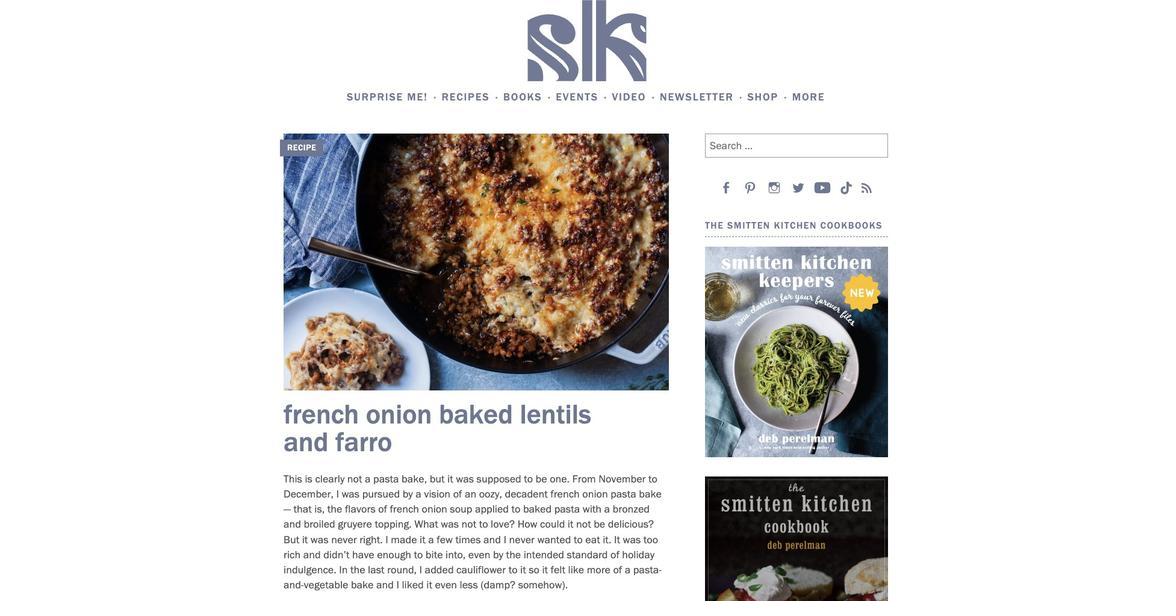 Task type: vqa. For each thing, say whether or not it's contained in the screenshot.
baked in the This is clearly not a pasta bake, but it was supposed to be one. From November to December, I was pursued by a vision of an oozy, decadent french onion pasta bake — that is, the flavors of french onion soup applied to baked pasta with a bronzed and broiled gruyere topping. What was not to love? How could it not be delicious? But it was never right. I made it a few times and I never wanted to eat it. It was too rich and didn't have enough to bite into, even by the intended standard of holiday indulgence. In the last round, I added cauliflower to it so it felt like more of a pasta- and-vegetable bake and I liked it even less (damp? somehow).
yes



Task type: describe. For each thing, give the bounding box(es) containing it.
video link
[[612, 90, 658, 105]]

into,
[[446, 549, 466, 562]]

to right november at the right
[[649, 473, 658, 486]]

2 horizontal spatial the
[[506, 549, 521, 562]]

a right with
[[605, 503, 610, 516]]

the smitten kitchen cookbooks image
[[705, 247, 889, 458]]

2 horizontal spatial french
[[551, 488, 580, 501]]

of left an
[[453, 488, 462, 501]]

more link
[[793, 90, 828, 105]]

felt
[[551, 564, 566, 577]]

lentils
[[520, 397, 592, 431]]

2 vertical spatial onion
[[422, 503, 448, 516]]

0 horizontal spatial the
[[328, 503, 342, 516]]

like
[[568, 564, 585, 577]]

but
[[430, 473, 445, 486]]

standard
[[567, 549, 608, 562]]

round,
[[387, 564, 417, 577]]

french inside french onion baked lentils and farro
[[284, 397, 359, 431]]

was up flavors
[[342, 488, 360, 501]]

—
[[284, 503, 291, 516]]

shop link
[[748, 90, 790, 105]]

2 horizontal spatial not
[[577, 518, 591, 532]]

december,
[[284, 488, 334, 501]]

1 horizontal spatial french
[[390, 503, 419, 516]]

baked inside french onion baked lentils and farro
[[439, 397, 513, 431]]

how
[[518, 518, 538, 532]]

recipe
[[287, 143, 317, 153]]

vegetable
[[304, 579, 348, 592]]

more
[[793, 90, 825, 104]]

to left 'so'
[[509, 564, 518, 577]]

1 horizontal spatial not
[[462, 518, 477, 532]]

the smitten kitchen cookbooks
[[705, 220, 883, 232]]

clearly
[[315, 473, 345, 486]]

this
[[284, 473, 302, 486]]

could
[[540, 518, 565, 532]]

books link
[[504, 90, 553, 105]]

surprise
[[347, 90, 404, 104]]

and-
[[284, 579, 304, 592]]

onion inside french onion baked lentils and farro
[[366, 397, 432, 431]]

indulgence.
[[284, 564, 337, 577]]

an
[[465, 488, 477, 501]]

didn't
[[324, 549, 350, 562]]

somehow).
[[518, 579, 568, 592]]

made
[[391, 533, 417, 547]]

a down bake,
[[416, 488, 422, 501]]

it right could
[[568, 518, 574, 532]]

1 vertical spatial pasta
[[611, 488, 637, 501]]

events link
[[556, 90, 610, 105]]

i left liked
[[397, 579, 399, 592]]

feed image
[[859, 180, 876, 197]]

surprise me! link
[[347, 90, 439, 105]]

was up the few in the bottom left of the page
[[441, 518, 459, 532]]

tiktok image
[[841, 182, 853, 195]]

i right right. in the bottom left of the page
[[386, 533, 388, 547]]

books
[[504, 90, 542, 104]]

so
[[529, 564, 540, 577]]

it left 'so'
[[521, 564, 526, 577]]

oozy,
[[479, 488, 502, 501]]

it right the but
[[448, 473, 454, 486]]

twitter image
[[791, 180, 808, 197]]

recipe link
[[280, 134, 669, 391]]

last
[[368, 564, 385, 577]]

1 vertical spatial bake
[[351, 579, 374, 592]]

to up decadent
[[524, 473, 533, 486]]

2 never from the left
[[509, 533, 535, 547]]

applied
[[475, 503, 509, 516]]

flavors
[[345, 503, 376, 516]]

smitten
[[728, 220, 771, 232]]

too
[[644, 533, 658, 547]]

topping.
[[375, 518, 412, 532]]

less
[[460, 579, 478, 592]]

0 vertical spatial even
[[469, 549, 491, 562]]

what
[[415, 518, 438, 532]]

have
[[352, 549, 375, 562]]

cauliflower
[[457, 564, 506, 577]]

is,
[[315, 503, 325, 516]]

it right liked
[[427, 579, 433, 592]]

0 vertical spatial pasta
[[374, 473, 399, 486]]

and up the indulgence.
[[303, 549, 321, 562]]

supposed
[[477, 473, 522, 486]]

more
[[587, 564, 611, 577]]

it right the "but"
[[302, 533, 308, 547]]

french onion baked lentils and farro link
[[284, 397, 592, 459]]

youtube image
[[815, 180, 832, 197]]

wanted
[[538, 533, 571, 547]]

the
[[705, 220, 724, 232]]

a down holiday
[[625, 564, 631, 577]]

holiday
[[622, 549, 655, 562]]

was down broiled on the left bottom of the page
[[311, 533, 329, 547]]

0 horizontal spatial not
[[348, 473, 362, 486]]

surprise me!
[[347, 90, 428, 104]]

vision
[[424, 488, 451, 501]]

baked inside this is clearly not a pasta bake, but it was supposed to be one. from november to december, i was pursued by a vision of an oozy, decadent french onion pasta bake — that is, the flavors of french onion soup applied to baked pasta with a bronzed and broiled gruyere topping. what was not to love? how could it not be delicious? but it was never right. i made it a few times and i never wanted to eat it. it was too rich and didn't have enough to bite into, even by the intended standard of holiday indulgence. in the last round, i added cauliflower to it so it felt like more of a pasta- and-vegetable bake and i liked it even less (damp? somehow).
[[523, 503, 552, 516]]

eat
[[586, 533, 600, 547]]



Task type: locate. For each thing, give the bounding box(es) containing it.
1 horizontal spatial be
[[594, 518, 606, 532]]

it.
[[603, 533, 612, 547]]

0 vertical spatial baked
[[439, 397, 513, 431]]

and down love?
[[484, 533, 501, 547]]

a left the few in the bottom left of the page
[[429, 533, 434, 547]]

not
[[348, 473, 362, 486], [462, 518, 477, 532], [577, 518, 591, 532]]

and up the "but"
[[284, 518, 301, 532]]

bite
[[426, 549, 443, 562]]

1 horizontal spatial pasta
[[555, 503, 580, 516]]

liked
[[402, 579, 424, 592]]

1 horizontal spatial the
[[351, 564, 365, 577]]

None search field
[[705, 124, 889, 158]]

1 vertical spatial onion
[[583, 488, 608, 501]]

facebook image
[[718, 180, 735, 197]]

bake up "bronzed"
[[639, 488, 662, 501]]

a
[[365, 473, 371, 486], [416, 488, 422, 501], [605, 503, 610, 516], [429, 533, 434, 547], [625, 564, 631, 577]]

one.
[[550, 473, 570, 486]]

gruyere
[[338, 518, 372, 532]]

be up 'eat'
[[594, 518, 606, 532]]

of down 'pursued'
[[378, 503, 387, 516]]

1 vertical spatial even
[[435, 579, 457, 592]]

added
[[425, 564, 454, 577]]

love?
[[491, 518, 515, 532]]

bake
[[639, 488, 662, 501], [351, 579, 374, 592]]

Search … search field
[[705, 134, 889, 158]]

kitchen
[[774, 220, 818, 232]]

pasta down november at the right
[[611, 488, 637, 501]]

and
[[284, 518, 301, 532], [484, 533, 501, 547], [303, 549, 321, 562], [377, 579, 394, 592]]

0 horizontal spatial by
[[403, 488, 413, 501]]

the left intended
[[506, 549, 521, 562]]

of right more
[[614, 564, 622, 577]]

0 horizontal spatial baked
[[439, 397, 513, 431]]

of down it
[[611, 549, 620, 562]]

1 horizontal spatial by
[[493, 549, 504, 562]]

never up didn't
[[331, 533, 357, 547]]

never down how
[[509, 533, 535, 547]]

2 horizontal spatial pasta
[[611, 488, 637, 501]]

1 never from the left
[[331, 533, 357, 547]]

be left one.
[[536, 473, 547, 486]]

bake down last
[[351, 579, 374, 592]]

1 horizontal spatial never
[[509, 533, 535, 547]]

french onion baked lentils and farro
[[284, 397, 592, 459]]

to
[[524, 473, 533, 486], [649, 473, 658, 486], [512, 503, 521, 516], [479, 518, 488, 532], [574, 533, 583, 547], [414, 549, 423, 562], [509, 564, 518, 577]]

i down clearly
[[336, 488, 339, 501]]

0 horizontal spatial french
[[284, 397, 359, 431]]

never
[[331, 533, 357, 547], [509, 533, 535, 547]]

the
[[328, 503, 342, 516], [506, 549, 521, 562], [351, 564, 365, 577]]

even up cauliflower
[[469, 549, 491, 562]]

0 horizontal spatial be
[[536, 473, 547, 486]]

delicious?
[[608, 518, 654, 532]]

pasta
[[374, 473, 399, 486], [611, 488, 637, 501], [555, 503, 580, 516]]

but
[[284, 533, 300, 547]]

and farro
[[284, 425, 392, 459]]

is
[[305, 473, 313, 486]]

pursued
[[362, 488, 400, 501]]

soup
[[450, 503, 473, 516]]

0 horizontal spatial bake
[[351, 579, 374, 592]]

recipes link
[[442, 90, 501, 105]]

None search field
[[57, 29, 1083, 66]]

pinterest image
[[743, 180, 759, 197]]

1 horizontal spatial even
[[469, 549, 491, 562]]

by down bake,
[[403, 488, 413, 501]]

newsletter
[[660, 90, 734, 104]]

not down with
[[577, 518, 591, 532]]

bake,
[[402, 473, 427, 486]]

was up an
[[456, 473, 474, 486]]

from
[[573, 473, 596, 486]]

(damp?
[[481, 579, 516, 592]]

it
[[448, 473, 454, 486], [568, 518, 574, 532], [302, 533, 308, 547], [420, 533, 426, 547], [521, 564, 526, 577], [542, 564, 548, 577], [427, 579, 433, 592]]

decadent
[[505, 488, 548, 501]]

0 vertical spatial onion
[[366, 397, 432, 431]]

even down added
[[435, 579, 457, 592]]

1 vertical spatial the
[[506, 549, 521, 562]]

0 horizontal spatial pasta
[[374, 473, 399, 486]]

recipes
[[442, 90, 490, 104]]

0 vertical spatial bake
[[639, 488, 662, 501]]

intended
[[524, 549, 565, 562]]

1 horizontal spatial bake
[[639, 488, 662, 501]]

1 horizontal spatial baked
[[523, 503, 552, 516]]

and down last
[[377, 579, 394, 592]]

events
[[556, 90, 599, 104]]

pasta up 'pursued'
[[374, 473, 399, 486]]

baked
[[439, 397, 513, 431], [523, 503, 552, 516]]

1 vertical spatial french
[[551, 488, 580, 501]]

was right it
[[623, 533, 641, 547]]

0 vertical spatial french
[[284, 397, 359, 431]]

november
[[599, 473, 646, 486]]

to down applied
[[479, 518, 488, 532]]

2 vertical spatial the
[[351, 564, 365, 577]]

0 vertical spatial the
[[328, 503, 342, 516]]

i up liked
[[420, 564, 422, 577]]

2 vertical spatial pasta
[[555, 503, 580, 516]]

0 vertical spatial be
[[536, 473, 547, 486]]

of
[[453, 488, 462, 501], [378, 503, 387, 516], [611, 549, 620, 562], [614, 564, 622, 577]]

shop
[[748, 90, 779, 104]]

rich
[[284, 549, 301, 562]]

1 vertical spatial baked
[[523, 503, 552, 516]]

pasta up could
[[555, 503, 580, 516]]

0 horizontal spatial never
[[331, 533, 357, 547]]

pasta-
[[634, 564, 662, 577]]

cookbooks
[[821, 220, 883, 232]]

with
[[583, 503, 602, 516]]

it down what
[[420, 533, 426, 547]]

bronzed
[[613, 503, 650, 516]]

1 vertical spatial be
[[594, 518, 606, 532]]

onion
[[366, 397, 432, 431], [583, 488, 608, 501], [422, 503, 448, 516]]

0 horizontal spatial even
[[435, 579, 457, 592]]

to down decadent
[[512, 503, 521, 516]]

a up 'pursued'
[[365, 473, 371, 486]]

this is clearly not a pasta bake, but it was supposed to be one. from november to december, i was pursued by a vision of an oozy, decadent french onion pasta bake — that is, the flavors of french onion soup applied to baked pasta with a bronzed and broiled gruyere topping. what was not to love? how could it not be delicious? but it was never right. i made it a few times and i never wanted to eat it. it was too rich and didn't have enough to bite into, even by the intended standard of holiday indulgence. in the last round, i added cauliflower to it so it felt like more of a pasta- and-vegetable bake and i liked it even less (damp? somehow).
[[284, 473, 662, 592]]

few
[[437, 533, 453, 547]]

1 vertical spatial by
[[493, 549, 504, 562]]

that
[[294, 503, 312, 516]]

video
[[612, 90, 647, 104]]

i
[[336, 488, 339, 501], [386, 533, 388, 547], [504, 533, 507, 547], [420, 564, 422, 577], [397, 579, 399, 592]]

the right 'is,'
[[328, 503, 342, 516]]

times
[[456, 533, 481, 547]]

to left bite
[[414, 549, 423, 562]]

0 vertical spatial by
[[403, 488, 413, 501]]

newsletter link
[[660, 90, 745, 105]]

instagram image
[[767, 180, 783, 197]]

right.
[[360, 533, 383, 547]]

the smitten kitchen cookbooks section
[[686, 124, 889, 602]]

not right clearly
[[348, 473, 362, 486]]

it right 'so'
[[542, 564, 548, 577]]

french
[[284, 397, 359, 431], [551, 488, 580, 501], [390, 503, 419, 516]]

not up 'times'
[[462, 518, 477, 532]]

enough
[[377, 549, 411, 562]]

2 vertical spatial french
[[390, 503, 419, 516]]

me!
[[407, 90, 428, 104]]

broiled
[[304, 518, 335, 532]]

even
[[469, 549, 491, 562], [435, 579, 457, 592]]

the right in
[[351, 564, 365, 577]]

to left 'eat'
[[574, 533, 583, 547]]

was
[[456, 473, 474, 486], [342, 488, 360, 501], [441, 518, 459, 532], [311, 533, 329, 547], [623, 533, 641, 547]]

i down love?
[[504, 533, 507, 547]]

by up cauliflower
[[493, 549, 504, 562]]

in
[[339, 564, 348, 577]]

it
[[614, 533, 620, 547]]



